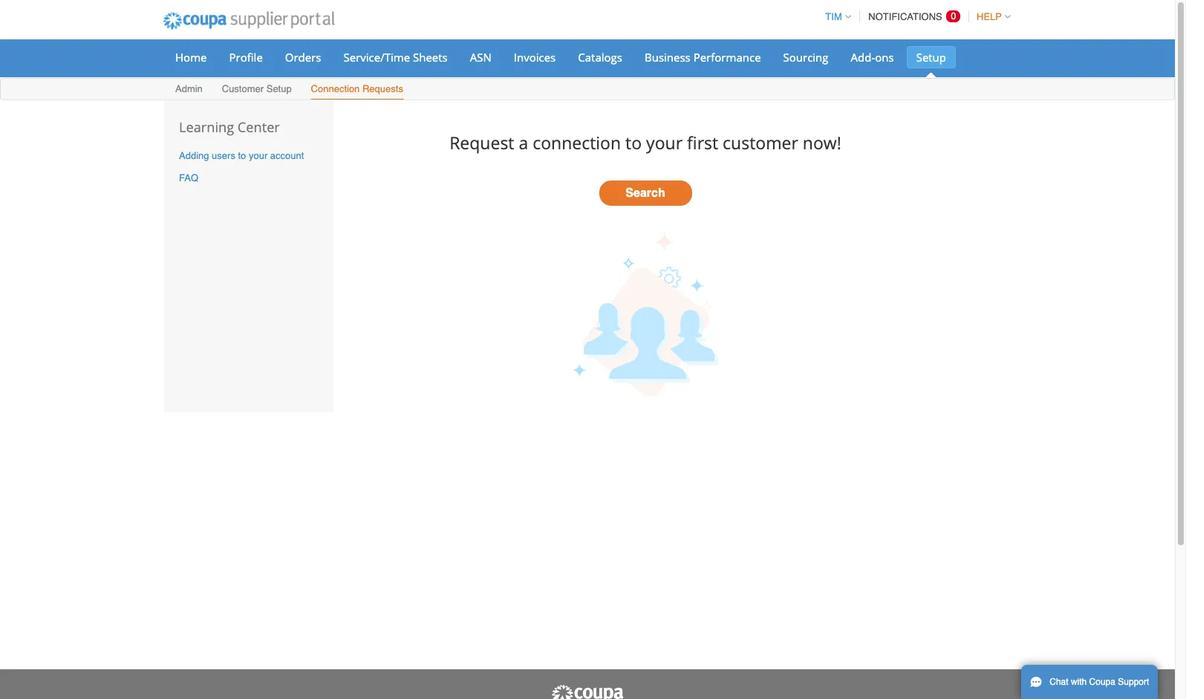 Task type: vqa. For each thing, say whether or not it's contained in the screenshot.
Setup within 'link'
yes



Task type: locate. For each thing, give the bounding box(es) containing it.
search button
[[599, 181, 692, 206]]

setup down notifications 0
[[917, 50, 947, 65]]

connection requests
[[311, 83, 403, 94]]

invoices
[[514, 50, 556, 65]]

your left first
[[647, 130, 683, 154]]

setup right the customer
[[267, 83, 292, 94]]

home link
[[166, 46, 217, 68]]

catalogs
[[578, 50, 623, 65]]

request a connection to your first customer now!
[[450, 130, 842, 154]]

1 horizontal spatial your
[[647, 130, 683, 154]]

invoices link
[[504, 46, 566, 68]]

adding users to your account
[[179, 150, 304, 161]]

1 horizontal spatial setup
[[917, 50, 947, 65]]

to up search
[[626, 130, 642, 154]]

0 horizontal spatial to
[[238, 150, 246, 161]]

users
[[212, 150, 235, 161]]

a
[[519, 130, 529, 154]]

connection
[[311, 83, 360, 94]]

notifications
[[869, 11, 943, 22]]

your down center
[[249, 150, 268, 161]]

notifications 0
[[869, 10, 957, 22]]

admin
[[175, 83, 203, 94]]

customer
[[222, 83, 264, 94]]

now!
[[803, 130, 842, 154]]

0 horizontal spatial coupa supplier portal image
[[153, 2, 345, 39]]

0
[[951, 10, 957, 22]]

tim link
[[819, 11, 851, 22]]

coupa supplier portal image
[[153, 2, 345, 39], [551, 684, 625, 699]]

ons
[[876, 50, 894, 65]]

support
[[1119, 677, 1150, 687]]

navigation
[[819, 2, 1011, 31]]

account
[[270, 150, 304, 161]]

to
[[626, 130, 642, 154], [238, 150, 246, 161]]

requests
[[363, 83, 403, 94]]

to right the users
[[238, 150, 246, 161]]

orders link
[[276, 46, 331, 68]]

request
[[450, 130, 515, 154]]

adding users to your account link
[[179, 150, 304, 161]]

business performance link
[[635, 46, 771, 68]]

coupa
[[1090, 677, 1116, 687]]

admin link
[[175, 80, 204, 100]]

tim
[[826, 11, 842, 22]]

setup
[[917, 50, 947, 65], [267, 83, 292, 94]]

chat with coupa support button
[[1022, 665, 1159, 699]]

1 horizontal spatial coupa supplier portal image
[[551, 684, 625, 699]]

help link
[[971, 11, 1011, 22]]

your
[[647, 130, 683, 154], [249, 150, 268, 161]]

connection requests link
[[310, 80, 404, 100]]

1 vertical spatial setup
[[267, 83, 292, 94]]

learning
[[179, 118, 234, 136]]

faq link
[[179, 173, 198, 184]]

chat with coupa support
[[1050, 677, 1150, 687]]

0 vertical spatial setup
[[917, 50, 947, 65]]

profile link
[[220, 46, 273, 68]]



Task type: describe. For each thing, give the bounding box(es) containing it.
with
[[1071, 677, 1087, 687]]

customer setup link
[[221, 80, 293, 100]]

1 horizontal spatial to
[[626, 130, 642, 154]]

connection
[[533, 130, 621, 154]]

asn
[[470, 50, 492, 65]]

orders
[[285, 50, 321, 65]]

service/time sheets link
[[334, 46, 458, 68]]

service/time
[[344, 50, 410, 65]]

performance
[[694, 50, 761, 65]]

catalogs link
[[569, 46, 632, 68]]

learning center
[[179, 118, 280, 136]]

setup link
[[907, 46, 956, 68]]

help
[[977, 11, 1002, 22]]

business performance
[[645, 50, 761, 65]]

search
[[626, 187, 666, 200]]

add-ons link
[[842, 46, 904, 68]]

add-
[[851, 50, 876, 65]]

0 horizontal spatial setup
[[267, 83, 292, 94]]

asn link
[[461, 46, 501, 68]]

add-ons
[[851, 50, 894, 65]]

customer
[[723, 130, 799, 154]]

adding
[[179, 150, 209, 161]]

navigation containing notifications 0
[[819, 2, 1011, 31]]

service/time sheets
[[344, 50, 448, 65]]

0 horizontal spatial your
[[249, 150, 268, 161]]

sheets
[[413, 50, 448, 65]]

first
[[687, 130, 719, 154]]

0 vertical spatial coupa supplier portal image
[[153, 2, 345, 39]]

business
[[645, 50, 691, 65]]

sourcing
[[784, 50, 829, 65]]

center
[[238, 118, 280, 136]]

profile
[[229, 50, 263, 65]]

sourcing link
[[774, 46, 839, 68]]

home
[[175, 50, 207, 65]]

faq
[[179, 173, 198, 184]]

chat
[[1050, 677, 1069, 687]]

customer setup
[[222, 83, 292, 94]]

1 vertical spatial coupa supplier portal image
[[551, 684, 625, 699]]



